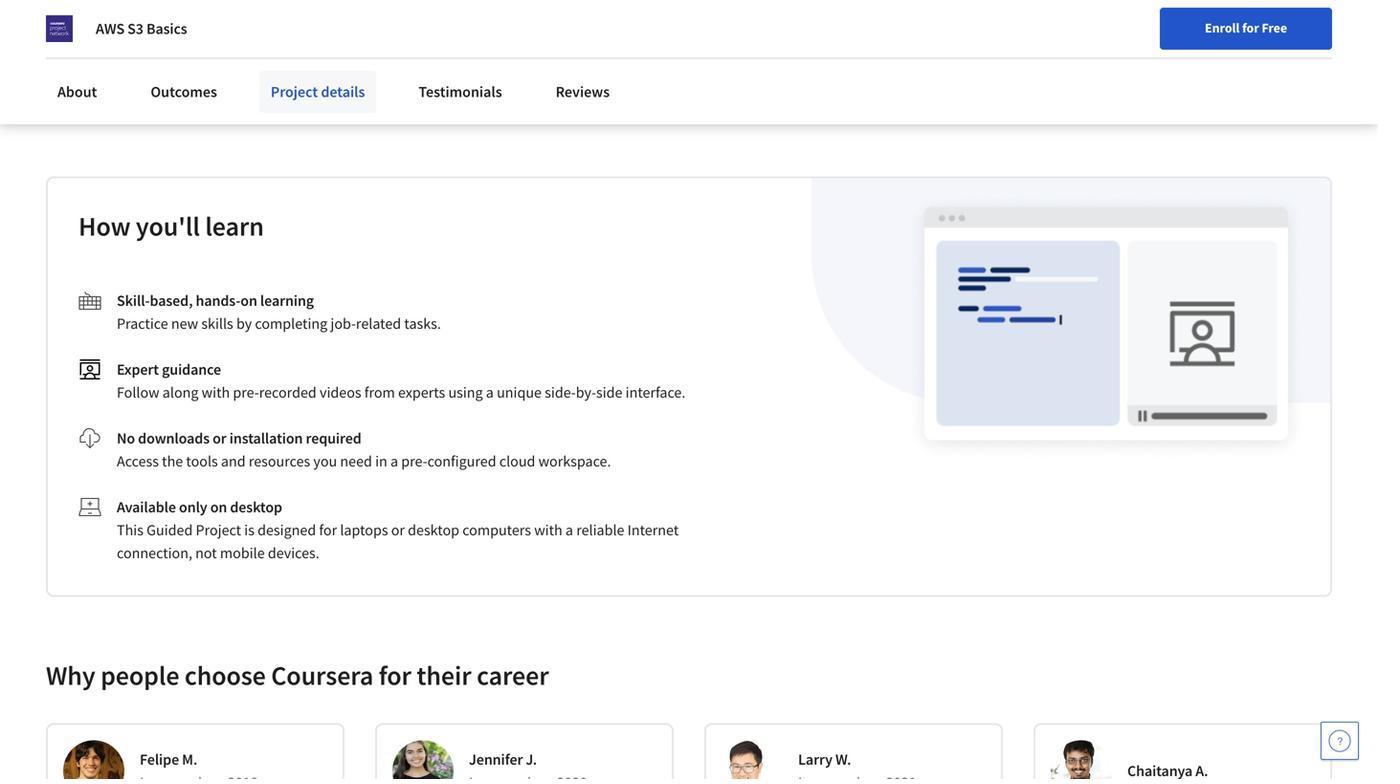 Task type: locate. For each thing, give the bounding box(es) containing it.
click to expand item image up outcomes
[[86, 0, 249, 80]]

0 horizontal spatial on
[[210, 498, 227, 517]]

cloud
[[499, 452, 535, 471]]

for inside 'button'
[[1242, 19, 1259, 36]]

for left their
[[379, 659, 411, 693]]

0 horizontal spatial project
[[196, 521, 241, 540]]

1 horizontal spatial on
[[240, 291, 257, 310]]

why
[[46, 659, 95, 693]]

a right using
[[486, 383, 494, 402]]

no
[[117, 429, 135, 448]]

0 horizontal spatial with
[[202, 383, 230, 402]]

1 horizontal spatial pre-
[[401, 452, 427, 471]]

jennifer
[[469, 751, 523, 770]]

is
[[244, 521, 254, 540]]

how you'll learn
[[78, 209, 264, 243]]

1 vertical spatial on
[[210, 498, 227, 517]]

0 vertical spatial a
[[486, 383, 494, 402]]

by
[[236, 314, 252, 333]]

s3
[[127, 19, 143, 38]]

desktop left computers
[[408, 521, 459, 540]]

people
[[101, 659, 179, 693]]

hands-
[[196, 291, 240, 310]]

pre-
[[233, 383, 259, 402], [401, 452, 427, 471]]

1 horizontal spatial click to expand item image
[[287, 0, 450, 80]]

expert
[[117, 360, 159, 379]]

project left details at the left top
[[271, 82, 318, 101]]

choose
[[185, 659, 266, 693]]

0 horizontal spatial click to expand item image
[[86, 0, 249, 80]]

0 vertical spatial desktop
[[230, 498, 282, 517]]

0 horizontal spatial pre-
[[233, 383, 259, 402]]

larry
[[798, 751, 832, 770]]

mobile
[[220, 544, 265, 563]]

help center image
[[1328, 730, 1351, 753]]

0 horizontal spatial a
[[390, 452, 398, 471]]

0 vertical spatial on
[[240, 291, 257, 310]]

0 vertical spatial project
[[271, 82, 318, 101]]

practice
[[117, 314, 168, 333]]

enroll for free
[[1205, 19, 1287, 36]]

on up by
[[240, 291, 257, 310]]

for left laptops
[[319, 521, 337, 540]]

reviews
[[556, 82, 610, 101]]

reliable
[[576, 521, 624, 540]]

2 horizontal spatial a
[[565, 521, 573, 540]]

click to expand item image
[[86, 0, 249, 80], [287, 0, 450, 80]]

0 vertical spatial for
[[1242, 19, 1259, 36]]

workspace.
[[538, 452, 611, 471]]

1 vertical spatial or
[[391, 521, 405, 540]]

a right in
[[390, 452, 398, 471]]

from
[[364, 383, 395, 402]]

a inside no downloads or installation required access the tools and resources you need in a pre-configured cloud workspace.
[[390, 452, 398, 471]]

1 vertical spatial desktop
[[408, 521, 459, 540]]

1 vertical spatial pre-
[[401, 452, 427, 471]]

1 vertical spatial project
[[196, 521, 241, 540]]

0 vertical spatial pre-
[[233, 383, 259, 402]]

reviews link
[[544, 71, 621, 113]]

and
[[221, 452, 246, 471]]

with right computers
[[534, 521, 562, 540]]

project
[[271, 82, 318, 101], [196, 521, 241, 540]]

coursera image
[[23, 16, 145, 46]]

free
[[1262, 19, 1287, 36]]

1 vertical spatial a
[[390, 452, 398, 471]]

resources
[[249, 452, 310, 471]]

2 horizontal spatial for
[[1242, 19, 1259, 36]]

side
[[596, 383, 622, 402]]

connection,
[[117, 544, 192, 563]]

related
[[356, 314, 401, 333]]

testimonials link
[[407, 71, 514, 113]]

desktop up is
[[230, 498, 282, 517]]

felipe
[[140, 751, 179, 770]]

felipe m.
[[140, 751, 197, 770]]

or up and in the left of the page
[[213, 429, 226, 448]]

skills
[[201, 314, 233, 333]]

click to expand item image up details at the left top
[[287, 0, 450, 80]]

coursera project network image
[[46, 15, 73, 42]]

required
[[306, 429, 361, 448]]

pre- up installation on the bottom of page
[[233, 383, 259, 402]]

this
[[117, 521, 143, 540]]

downloads
[[138, 429, 210, 448]]

pre- right in
[[401, 452, 427, 471]]

learning
[[260, 291, 314, 310]]

the
[[162, 452, 183, 471]]

expert guidance follow along with pre-recorded videos from experts using a unique side-by-side interface.
[[117, 360, 685, 402]]

jennifer j.
[[469, 751, 537, 770]]

enroll
[[1205, 19, 1240, 36]]

installation
[[229, 429, 303, 448]]

on
[[240, 291, 257, 310], [210, 498, 227, 517]]

a left reliable
[[565, 521, 573, 540]]

m.
[[182, 751, 197, 770]]

configured
[[427, 452, 496, 471]]

with inside available only on desktop this guided project is designed for laptops or desktop computers with a reliable internet connection, not mobile devices.
[[534, 521, 562, 540]]

0 horizontal spatial or
[[213, 429, 226, 448]]

pre- inside no downloads or installation required access the tools and resources you need in a pre-configured cloud workspace.
[[401, 452, 427, 471]]

1 vertical spatial for
[[319, 521, 337, 540]]

2 vertical spatial for
[[379, 659, 411, 693]]

computers
[[462, 521, 531, 540]]

devices.
[[268, 544, 319, 563]]

0 vertical spatial with
[[202, 383, 230, 402]]

0 horizontal spatial for
[[319, 521, 337, 540]]

on inside available only on desktop this guided project is designed for laptops or desktop computers with a reliable internet connection, not mobile devices.
[[210, 498, 227, 517]]

project up not
[[196, 521, 241, 540]]

1 horizontal spatial or
[[391, 521, 405, 540]]

with
[[202, 383, 230, 402], [534, 521, 562, 540]]

interface.
[[626, 383, 685, 402]]

based,
[[150, 291, 193, 310]]

1 horizontal spatial project
[[271, 82, 318, 101]]

or right laptops
[[391, 521, 405, 540]]

in
[[375, 452, 387, 471]]

for
[[1242, 19, 1259, 36], [319, 521, 337, 540], [379, 659, 411, 693]]

1 horizontal spatial with
[[534, 521, 562, 540]]

about
[[57, 82, 97, 101]]

0 vertical spatial or
[[213, 429, 226, 448]]

along
[[162, 383, 199, 402]]

available
[[117, 498, 176, 517]]

job-
[[331, 314, 356, 333]]

w.
[[835, 751, 851, 770]]

1 vertical spatial with
[[534, 521, 562, 540]]

or inside no downloads or installation required access the tools and resources you need in a pre-configured cloud workspace.
[[213, 429, 226, 448]]

1 horizontal spatial for
[[379, 659, 411, 693]]

or
[[213, 429, 226, 448], [391, 521, 405, 540]]

desktop
[[230, 498, 282, 517], [408, 521, 459, 540]]

with down guidance
[[202, 383, 230, 402]]

1 horizontal spatial a
[[486, 383, 494, 402]]

2 vertical spatial a
[[565, 521, 573, 540]]

how
[[78, 209, 131, 243]]

on right only
[[210, 498, 227, 517]]

tasks.
[[404, 314, 441, 333]]

for left free
[[1242, 19, 1259, 36]]

menu item
[[1033, 19, 1156, 81]]



Task type: vqa. For each thing, say whether or not it's contained in the screenshot.
"unique"
yes



Task type: describe. For each thing, give the bounding box(es) containing it.
follow
[[117, 383, 159, 402]]

details
[[321, 82, 365, 101]]

experts
[[398, 383, 445, 402]]

on inside skill-based, hands-on learning practice new skills by completing job-related tasks.
[[240, 291, 257, 310]]

outcomes
[[151, 82, 217, 101]]

project details link
[[259, 71, 376, 113]]

larry w.
[[798, 751, 851, 770]]

need
[[340, 452, 372, 471]]

available only on desktop this guided project is designed for laptops or desktop computers with a reliable internet connection, not mobile devices.
[[117, 498, 679, 563]]

completing
[[255, 314, 327, 333]]

1 horizontal spatial desktop
[[408, 521, 459, 540]]

coursera
[[271, 659, 373, 693]]

learn
[[205, 209, 264, 243]]

you'll
[[136, 209, 200, 243]]

their
[[417, 659, 471, 693]]

laptops
[[340, 521, 388, 540]]

tools
[[186, 452, 218, 471]]

guidance
[[162, 360, 221, 379]]

project details
[[271, 82, 365, 101]]

show notifications image
[[1176, 24, 1199, 47]]

skill-based, hands-on learning practice new skills by completing job-related tasks.
[[117, 291, 441, 333]]

access
[[117, 452, 159, 471]]

recorded
[[259, 383, 317, 402]]

with inside the expert guidance follow along with pre-recorded videos from experts using a unique side-by-side interface.
[[202, 383, 230, 402]]

project inside available only on desktop this guided project is designed for laptops or desktop computers with a reliable internet connection, not mobile devices.
[[196, 521, 241, 540]]

j.
[[526, 751, 537, 770]]

a inside the expert guidance follow along with pre-recorded videos from experts using a unique side-by-side interface.
[[486, 383, 494, 402]]

pre- inside the expert guidance follow along with pre-recorded videos from experts using a unique side-by-side interface.
[[233, 383, 259, 402]]

unique
[[497, 383, 542, 402]]

videos
[[320, 383, 361, 402]]

basics
[[146, 19, 187, 38]]

guided
[[147, 521, 193, 540]]

about link
[[46, 71, 109, 113]]

a inside available only on desktop this guided project is designed for laptops or desktop computers with a reliable internet connection, not mobile devices.
[[565, 521, 573, 540]]

no downloads or installation required access the tools and resources you need in a pre-configured cloud workspace.
[[117, 429, 611, 471]]

skill-
[[117, 291, 150, 310]]

or inside available only on desktop this guided project is designed for laptops or desktop computers with a reliable internet connection, not mobile devices.
[[391, 521, 405, 540]]

enroll for free button
[[1160, 8, 1332, 50]]

using
[[448, 383, 483, 402]]

internet
[[627, 521, 679, 540]]

aws s3 basics
[[96, 19, 187, 38]]

new
[[171, 314, 198, 333]]

testimonials
[[419, 82, 502, 101]]

designed
[[258, 521, 316, 540]]

0 horizontal spatial desktop
[[230, 498, 282, 517]]

aws
[[96, 19, 124, 38]]

only
[[179, 498, 207, 517]]

you
[[313, 452, 337, 471]]

why people choose coursera for their career
[[46, 659, 549, 693]]

2 click to expand item image from the left
[[287, 0, 450, 80]]

1 click to expand item image from the left
[[86, 0, 249, 80]]

by-
[[576, 383, 596, 402]]

career
[[477, 659, 549, 693]]

not
[[195, 544, 217, 563]]

side-
[[545, 383, 576, 402]]

for inside available only on desktop this guided project is designed for laptops or desktop computers with a reliable internet connection, not mobile devices.
[[319, 521, 337, 540]]

outcomes link
[[139, 71, 229, 113]]



